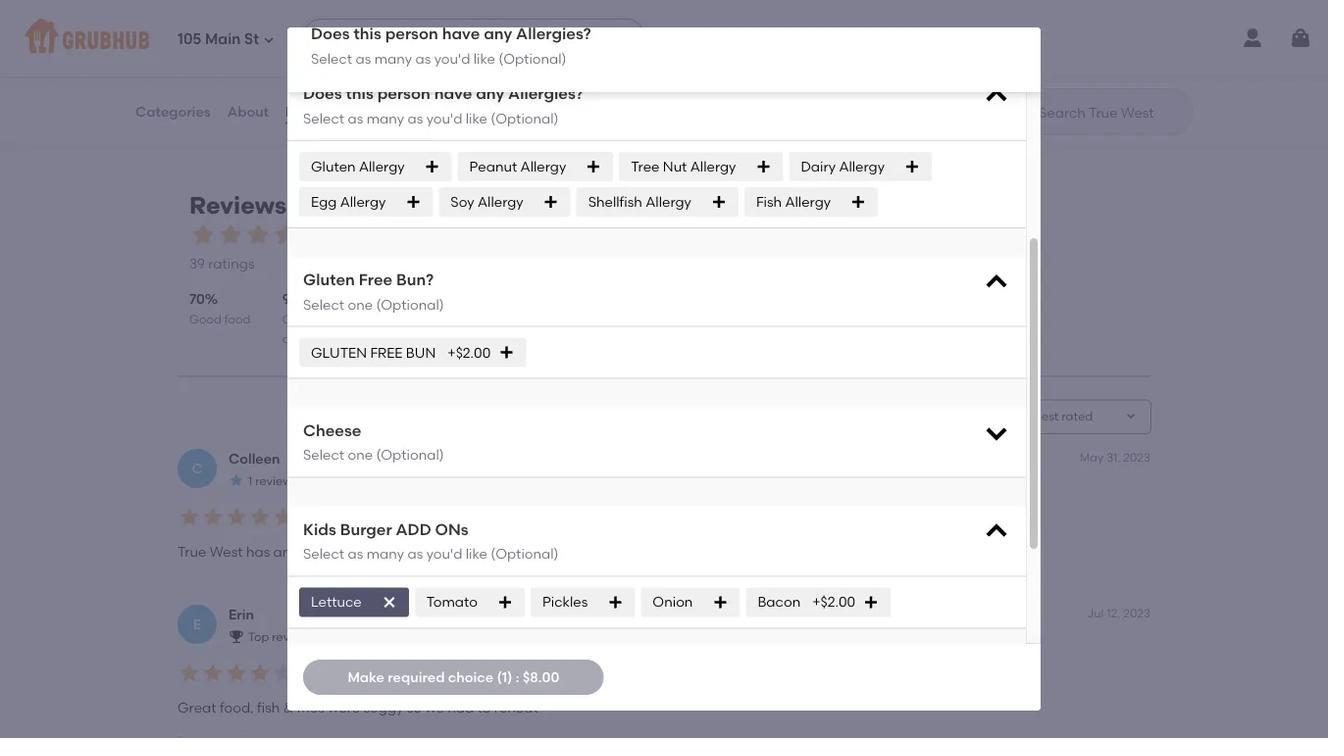 Task type: describe. For each thing, give the bounding box(es) containing it.
shellfish
[[588, 194, 643, 211]]

:
[[516, 670, 520, 686]]

2 horizontal spatial west
[[514, 17, 552, 36]]

0 vertical spatial person
[[385, 24, 438, 43]]

70
[[189, 291, 205, 308]]

packaged
[[658, 544, 727, 561]]

stow gulf
[[864, 17, 939, 36]]

concord provisions & country kitchen link
[[163, 16, 464, 38]]

so
[[407, 701, 422, 717]]

great
[[178, 701, 216, 717]]

0 vertical spatial &
[[317, 17, 329, 36]]

burger
[[340, 521, 392, 540]]

categories button
[[134, 77, 212, 147]]

top reviewer
[[248, 631, 320, 645]]

allergy for fish allergy
[[786, 194, 831, 211]]

svg image for fish allergy
[[851, 195, 867, 210]]

you'd inside kids burger add ons select as many as you'd like (optional)
[[427, 547, 463, 563]]

gluten
[[311, 345, 367, 362]]

allergy for dairy allergy
[[839, 159, 885, 175]]

0 vertical spatial have
[[442, 24, 480, 43]]

fish allergy
[[756, 194, 831, 211]]

on
[[282, 313, 299, 327]]

food,
[[220, 701, 254, 717]]

good
[[189, 313, 222, 327]]

94 on time delivery
[[282, 291, 328, 347]]

ordering
[[841, 544, 897, 561]]

2023 for great food, fish & fries were soggy so we had to reheat
[[1124, 607, 1151, 621]]

free
[[404, 544, 430, 561]]

colleen
[[229, 451, 280, 468]]

105
[[178, 31, 202, 48]]

again!
[[900, 544, 943, 561]]

tree nut allergy
[[631, 159, 736, 175]]

not
[[1056, 68, 1077, 82]]

Search True West search field
[[1037, 103, 1187, 122]]

top
[[248, 631, 269, 645]]

4.17 mi
[[864, 85, 902, 99]]

great food, fish & fries were soggy so we had to reheat
[[178, 701, 539, 717]]

west village tavern link
[[514, 16, 815, 38]]

1 vertical spatial allergies?
[[508, 84, 584, 104]]

39
[[189, 256, 205, 273]]

jul 12, 2023
[[1087, 607, 1151, 621]]

svg image left the country
[[316, 30, 332, 46]]

to
[[477, 701, 491, 717]]

1 vertical spatial does
[[303, 84, 342, 104]]

select inside gluten free bun? select one (optional)
[[303, 297, 345, 313]]

country
[[332, 17, 395, 36]]

allergy for soy allergy
[[478, 194, 524, 211]]

reviews for reviews for true west
[[189, 192, 287, 220]]

true west has an amazing gluten-free selection! food was delicious and packaged carefully. will be ordering again!
[[178, 544, 943, 561]]

0 vertical spatial does this person have any allergies? select as many as you'd like (optional)
[[311, 24, 592, 67]]

gluten-
[[356, 544, 404, 561]]

select inside kids burger add ons select as many as you'd like (optional)
[[303, 547, 345, 563]]

fish
[[756, 194, 782, 211]]

3 mi from the left
[[888, 85, 902, 99]]

onion
[[653, 595, 693, 612]]

23
[[399, 89, 415, 105]]

kids
[[303, 521, 336, 540]]

svg image down ordering
[[864, 596, 879, 611]]

3.12
[[514, 85, 534, 99]]

(1)
[[497, 670, 513, 686]]

reviewer
[[272, 631, 320, 645]]

as right reviews button
[[348, 110, 363, 127]]

(optional) up '25–35'
[[499, 50, 567, 67]]

4.92
[[163, 85, 185, 99]]

ratings right enough
[[1126, 68, 1166, 82]]

reviews for reviews
[[286, 103, 340, 120]]

allergy for gluten allergy
[[359, 159, 405, 175]]

79
[[375, 291, 391, 308]]

had
[[448, 701, 474, 717]]

23 ratings
[[399, 89, 464, 105]]

order
[[375, 333, 406, 347]]

bun
[[406, 345, 436, 362]]

and
[[629, 544, 655, 561]]

allergy for shellfish allergy
[[646, 194, 692, 211]]

1 vertical spatial any
[[476, 84, 505, 104]]

peanut allergy
[[470, 159, 566, 175]]

as down add
[[408, 547, 423, 563]]

tree
[[631, 159, 660, 175]]

may 31, 2023
[[1080, 451, 1151, 465]]

delicious
[[566, 544, 625, 561]]

main navigation navigation
[[0, 0, 1329, 77]]

like inside kids burger add ons select as many as you'd like (optional)
[[466, 547, 488, 563]]

0 vertical spatial like
[[474, 50, 496, 67]]

be
[[820, 544, 837, 561]]

jul
[[1087, 607, 1104, 621]]

required
[[388, 670, 445, 686]]

lettuce
[[311, 595, 362, 612]]

bun?
[[396, 271, 434, 290]]

pickles
[[543, 595, 588, 612]]

kitchen
[[399, 17, 458, 36]]

12,
[[1107, 607, 1121, 621]]

25–35 min 3.12 mi
[[514, 68, 572, 99]]

min for west
[[550, 68, 572, 82]]

0 vertical spatial you'd
[[434, 50, 470, 67]]

ratings for 23 ratings
[[418, 89, 464, 105]]

reviews for true west
[[189, 192, 448, 220]]

egg
[[311, 194, 337, 211]]

about
[[227, 103, 269, 120]]

time
[[302, 313, 328, 327]]

cheese select one (optional)
[[303, 422, 444, 464]]

(optional) inside kids burger add ons select as many as you'd like (optional)
[[491, 547, 559, 563]]

food
[[500, 544, 533, 561]]

cheese
[[303, 422, 362, 441]]

were
[[328, 701, 360, 717]]

allergy for egg allergy
[[340, 194, 386, 211]]

many inside kids burger add ons select as many as you'd like (optional)
[[367, 547, 404, 563]]

min for concord
[[200, 68, 222, 82]]

gluten allergy
[[311, 159, 405, 175]]

(optional) inside cheese select one (optional)
[[376, 448, 444, 464]]

+$2.00 for gluten free bun
[[448, 345, 491, 362]]

0 vertical spatial any
[[484, 24, 513, 43]]

0 vertical spatial does
[[311, 24, 350, 43]]

stow
[[864, 17, 903, 36]]

bacon
[[758, 595, 801, 612]]



Task type: locate. For each thing, give the bounding box(es) containing it.
min inside the 20–30 min 4.92 mi
[[200, 68, 222, 82]]

allergies? up '25–35'
[[516, 24, 592, 43]]

1 2023 from the top
[[1124, 451, 1151, 465]]

as down burger
[[348, 547, 363, 563]]

1 horizontal spatial west
[[389, 192, 448, 220]]

any left the 3.12
[[476, 84, 505, 104]]

sandwich
[[191, 43, 247, 57]]

1 vertical spatial like
[[466, 110, 488, 127]]

may
[[1080, 451, 1104, 465]]

min inside 25–35 min 3.12 mi
[[550, 68, 572, 82]]

many down '23'
[[367, 110, 404, 127]]

(optional) down the 3.12
[[491, 110, 559, 127]]

ratings right 6 at right top
[[769, 89, 815, 105]]

reviews right about at the left top of the page
[[286, 103, 340, 120]]

(optional) up pickles
[[491, 547, 559, 563]]

svg image for onion
[[713, 596, 729, 611]]

allergy down dairy on the right of page
[[786, 194, 831, 211]]

make required choice (1) : $8.00
[[348, 670, 560, 686]]

svg image for gluten allergy
[[425, 159, 440, 175]]

1 horizontal spatial mi
[[538, 85, 552, 99]]

1 vertical spatial you'd
[[427, 110, 463, 127]]

0 vertical spatial west
[[514, 17, 552, 36]]

reviews button
[[285, 77, 341, 147]]

many up '23'
[[375, 50, 412, 67]]

review
[[255, 475, 292, 489]]

trophy icon image
[[229, 630, 244, 646]]

+$2.00 for bacon
[[813, 595, 856, 612]]

one left 79
[[348, 297, 373, 313]]

allergy down gluten allergy
[[340, 194, 386, 211]]

20–30 min 4.92 mi
[[163, 68, 222, 99]]

1 vertical spatial does this person have any allergies? select as many as you'd like (optional)
[[303, 84, 584, 127]]

select down kids
[[303, 547, 345, 563]]

0 horizontal spatial mi
[[189, 85, 204, 99]]

mi inside the 20–30 min 4.92 mi
[[189, 85, 204, 99]]

ons
[[435, 521, 469, 540]]

selection!
[[433, 544, 496, 561]]

west up subscription pass icon
[[514, 17, 552, 36]]

70 good food
[[189, 291, 251, 327]]

0 vertical spatial many
[[375, 50, 412, 67]]

shellfish allergy
[[588, 194, 692, 211]]

svg image for 105 main st
[[263, 34, 275, 46]]

svg image for peanut allergy
[[586, 159, 602, 175]]

mi for concord
[[189, 85, 204, 99]]

you'd down kitchen
[[434, 50, 470, 67]]

mi inside 25–35 min 3.12 mi
[[538, 85, 552, 99]]

2 vertical spatial many
[[367, 547, 404, 563]]

true down gluten allergy
[[331, 192, 383, 220]]

0 horizontal spatial true
[[178, 544, 207, 561]]

svg image left peanut
[[425, 159, 440, 175]]

one inside cheese select one (optional)
[[348, 448, 373, 464]]

allergies? down '25–35'
[[508, 84, 584, 104]]

(optional) inside gluten free bun? select one (optional)
[[376, 297, 444, 313]]

mi for west
[[538, 85, 552, 99]]

person down kitchen
[[377, 84, 431, 104]]

2 min from the left
[[550, 68, 572, 82]]

allergy up the egg allergy
[[359, 159, 405, 175]]

1 vertical spatial +$2.00
[[813, 595, 856, 612]]

soy
[[451, 194, 475, 211]]

0 vertical spatial gluten
[[311, 159, 356, 175]]

egg allergy
[[311, 194, 386, 211]]

gluten
[[311, 159, 356, 175], [303, 271, 355, 290]]

amazing
[[294, 544, 352, 561]]

0 horizontal spatial west
[[210, 544, 243, 561]]

2 horizontal spatial mi
[[888, 85, 902, 99]]

(optional) up add
[[376, 448, 444, 464]]

allergy right peanut
[[521, 159, 566, 175]]

allergies?
[[516, 24, 592, 43], [508, 84, 584, 104]]

by:
[[975, 410, 992, 424]]

gulf
[[906, 17, 939, 36]]

ratings for 6 ratings
[[769, 89, 815, 105]]

select right 94
[[303, 297, 345, 313]]

many down burger
[[367, 547, 404, 563]]

st
[[244, 31, 259, 48]]

2 mi from the left
[[538, 85, 552, 99]]

2023 right 12,
[[1124, 607, 1151, 621]]

tavern
[[613, 17, 665, 36]]

allergy for peanut allergy
[[521, 159, 566, 175]]

2 vertical spatial you'd
[[427, 547, 463, 563]]

dairy allergy
[[801, 159, 885, 175]]

this left kitchen
[[354, 24, 382, 43]]

gluten inside gluten free bun? select one (optional)
[[303, 271, 355, 290]]

like down ons
[[466, 547, 488, 563]]

kids burger add ons select as many as you'd like (optional)
[[303, 521, 559, 563]]

one inside gluten free bun? select one (optional)
[[348, 297, 373, 313]]

does this person have any allergies? select as many as you'd like (optional) up peanut
[[303, 84, 584, 127]]

fish
[[257, 701, 280, 717]]

subscription pass image
[[163, 42, 183, 58]]

concord provisions & country kitchen
[[163, 17, 458, 36]]

you'd down 23 ratings
[[427, 110, 463, 127]]

mi right 4.17
[[888, 85, 902, 99]]

0 vertical spatial true
[[331, 192, 383, 220]]

& left the country
[[317, 17, 329, 36]]

reviews inside reviews button
[[286, 103, 340, 120]]

reheat
[[494, 701, 539, 717]]

star icon image
[[386, 67, 402, 82], [402, 67, 417, 82], [417, 67, 433, 82], [433, 67, 449, 82], [433, 67, 449, 82], [449, 67, 464, 82], [189, 222, 217, 249], [217, 222, 244, 249], [244, 222, 272, 249], [272, 222, 299, 249], [272, 222, 299, 249], [299, 222, 327, 249], [229, 474, 244, 489], [178, 506, 201, 530], [201, 506, 225, 530], [225, 506, 248, 530], [248, 506, 272, 530], [272, 506, 295, 530], [178, 663, 201, 686], [201, 663, 225, 686], [225, 663, 248, 686], [248, 663, 272, 686], [272, 663, 295, 686]]

you'd
[[434, 50, 470, 67], [427, 110, 463, 127], [427, 547, 463, 563]]

main
[[205, 31, 241, 48]]

2 vertical spatial west
[[210, 544, 243, 561]]

0 horizontal spatial &
[[283, 701, 294, 717]]

1 vertical spatial west
[[389, 192, 448, 220]]

gluten for free
[[303, 271, 355, 290]]

c
[[192, 461, 203, 478]]

1 min from the left
[[200, 68, 222, 82]]

svg image for pickles
[[608, 596, 624, 611]]

about button
[[226, 77, 270, 147]]

svg image right onion
[[713, 596, 729, 611]]

0 horizontal spatial min
[[200, 68, 222, 82]]

gluten up time
[[303, 271, 355, 290]]

svg image right bun
[[499, 346, 515, 361]]

soggy
[[364, 701, 404, 717]]

not enough ratings
[[1056, 68, 1166, 82]]

1 vertical spatial gluten
[[303, 271, 355, 290]]

0 vertical spatial one
[[348, 297, 373, 313]]

delivery
[[282, 333, 326, 347]]

svg image
[[316, 30, 332, 46], [263, 34, 275, 46], [425, 159, 440, 175], [586, 159, 602, 175], [851, 195, 867, 210], [499, 346, 515, 361], [608, 596, 624, 611], [713, 596, 729, 611], [864, 596, 879, 611]]

as down kitchen
[[416, 50, 431, 67]]

(optional) down bun?
[[376, 297, 444, 313]]

allergy down the nut
[[646, 194, 692, 211]]

1 horizontal spatial &
[[317, 17, 329, 36]]

min down sandwich
[[200, 68, 222, 82]]

reviews
[[286, 103, 340, 120], [189, 192, 287, 220]]

1 vertical spatial reviews
[[189, 192, 287, 220]]

1 mi from the left
[[189, 85, 204, 99]]

mi right 4.92
[[189, 85, 204, 99]]

gluten free bun
[[311, 345, 436, 362]]

as down '23'
[[408, 110, 423, 127]]

105 main st
[[178, 31, 259, 48]]

svg image
[[1289, 26, 1313, 50], [983, 83, 1011, 110], [756, 159, 772, 175], [905, 159, 921, 175], [406, 195, 421, 210], [543, 195, 559, 210], [711, 195, 727, 210], [983, 269, 1011, 297], [983, 420, 1011, 448], [983, 519, 1011, 547], [382, 596, 397, 611], [498, 596, 513, 611]]

this left '23'
[[346, 84, 374, 104]]

does this person have any allergies? select as many as you'd like (optional) up 23 ratings
[[311, 24, 592, 67]]

0 horizontal spatial +$2.00
[[448, 345, 491, 362]]

1 vertical spatial &
[[283, 701, 294, 717]]

choice
[[448, 670, 494, 686]]

like up peanut
[[466, 110, 488, 127]]

select down cheese
[[303, 448, 345, 464]]

2 2023 from the top
[[1124, 607, 1151, 621]]

for
[[293, 192, 326, 220]]

31,
[[1107, 451, 1121, 465]]

39 ratings
[[189, 256, 255, 273]]

dairy
[[801, 159, 836, 175]]

have
[[442, 24, 480, 43], [434, 84, 472, 104]]

fries
[[297, 701, 325, 717]]

0 vertical spatial +$2.00
[[448, 345, 491, 362]]

west left has
[[210, 544, 243, 561]]

94
[[282, 291, 299, 308]]

select inside cheese select one (optional)
[[303, 448, 345, 464]]

1 vertical spatial this
[[346, 84, 374, 104]]

west village tavern
[[514, 17, 665, 36]]

tomato
[[427, 595, 478, 612]]

gluten for allergy
[[311, 159, 356, 175]]

+$2.00
[[448, 345, 491, 362], [813, 595, 856, 612]]

categories
[[135, 103, 211, 120]]

min down bowls
[[550, 68, 572, 82]]

1 vertical spatial one
[[348, 448, 373, 464]]

79 correct order
[[375, 291, 419, 347]]

1 vertical spatial have
[[434, 84, 472, 104]]

correct
[[375, 313, 419, 327]]

select down concord provisions & country kitchen link
[[311, 50, 352, 67]]

1 vertical spatial person
[[377, 84, 431, 104]]

1 horizontal spatial true
[[331, 192, 383, 220]]

gluten up "egg"
[[311, 159, 356, 175]]

1 vertical spatial many
[[367, 110, 404, 127]]

1 horizontal spatial +$2.00
[[813, 595, 856, 612]]

allergy
[[359, 159, 405, 175], [521, 159, 566, 175], [691, 159, 736, 175], [839, 159, 885, 175], [340, 194, 386, 211], [478, 194, 524, 211], [646, 194, 692, 211], [786, 194, 831, 211]]

4.17
[[864, 85, 884, 99]]

does
[[311, 24, 350, 43], [303, 84, 342, 104]]

svg image right the st
[[263, 34, 275, 46]]

1 vertical spatial 2023
[[1124, 607, 1151, 621]]

0 vertical spatial 2023
[[1124, 451, 1151, 465]]

mi right the 3.12
[[538, 85, 552, 99]]

1 vertical spatial true
[[178, 544, 207, 561]]

1 one from the top
[[348, 297, 373, 313]]

like left subscription pass icon
[[474, 50, 496, 67]]

0 vertical spatial this
[[354, 24, 382, 43]]

an
[[273, 544, 291, 561]]

as down the country
[[356, 50, 371, 67]]

allergy down peanut
[[478, 194, 524, 211]]

1 horizontal spatial min
[[550, 68, 572, 82]]

6 ratings
[[757, 89, 815, 105]]

0 vertical spatial reviews
[[286, 103, 340, 120]]

+$2.00 right bun
[[448, 345, 491, 362]]

6
[[757, 89, 765, 105]]

&
[[317, 17, 329, 36], [283, 701, 294, 717]]

+$2.00 down be
[[813, 595, 856, 612]]

does this person have any allergies? select as many as you'd like (optional)
[[311, 24, 592, 67], [303, 84, 584, 127]]

make
[[348, 670, 385, 686]]

does down concord provisions & country kitchen link
[[303, 84, 342, 104]]

2023 for true west has an amazing gluten-free selection! food was delicious and packaged carefully. will be ordering again!
[[1124, 451, 1151, 465]]

you'd down ons
[[427, 547, 463, 563]]

ratings right 39
[[208, 256, 255, 273]]

2023 right 31,
[[1124, 451, 1151, 465]]

0 vertical spatial allergies?
[[516, 24, 592, 43]]

& right the fish
[[283, 701, 294, 717]]

ratings right '23'
[[418, 89, 464, 105]]

have left subscription pass icon
[[442, 24, 480, 43]]

concord
[[163, 17, 231, 36]]

20–30
[[163, 68, 197, 82]]

was
[[537, 544, 563, 561]]

2 one from the top
[[348, 448, 373, 464]]

allergy right the nut
[[691, 159, 736, 175]]

allergy right dairy on the right of page
[[839, 159, 885, 175]]

stow gulf link
[[864, 16, 1166, 38]]

carefully.
[[730, 544, 790, 561]]

food
[[224, 313, 251, 327]]

ratings for 39 ratings
[[208, 256, 255, 273]]

west left soy at left top
[[389, 192, 448, 220]]

one down cheese
[[348, 448, 373, 464]]

person up '23'
[[385, 24, 438, 43]]

subscription pass image
[[514, 42, 533, 58]]

2023
[[1124, 451, 1151, 465], [1124, 607, 1151, 621]]

does right the st
[[311, 24, 350, 43]]

reviews up 39 ratings
[[189, 192, 287, 220]]

svg image up the shellfish
[[586, 159, 602, 175]]

svg image inside main navigation navigation
[[1289, 26, 1313, 50]]

free
[[359, 271, 393, 290]]

2 vertical spatial like
[[466, 547, 488, 563]]

free
[[370, 345, 403, 362]]

svg image down dairy allergy
[[851, 195, 867, 210]]

1
[[248, 475, 253, 489]]

any left subscription pass icon
[[484, 24, 513, 43]]

select up gluten allergy
[[303, 110, 345, 127]]

true left has
[[178, 544, 207, 561]]

have right '23'
[[434, 84, 472, 104]]

svg image right pickles
[[608, 596, 624, 611]]

search icon image
[[1008, 100, 1031, 124]]



Task type: vqa. For each thing, say whether or not it's contained in the screenshot.
first Save this restaurant image
no



